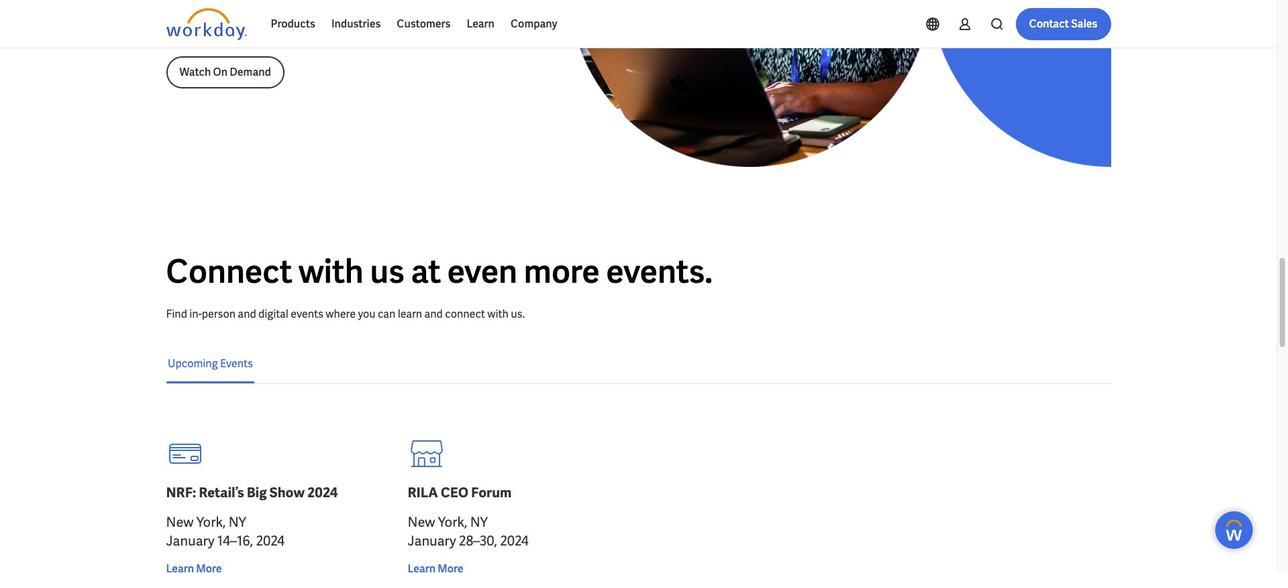 Task type: locate. For each thing, give the bounding box(es) containing it.
ny inside new york, ny january 28–30, 2024
[[470, 514, 488, 532]]

workday
[[400, 0, 452, 7], [334, 9, 386, 26], [166, 27, 219, 45]]

and right the learn
[[425, 308, 443, 322]]

ny
[[229, 514, 246, 532], [470, 514, 488, 532]]

1 york, from the left
[[197, 514, 226, 532]]

contact sales link
[[1016, 8, 1111, 40]]

0 horizontal spatial january
[[166, 533, 215, 551]]

january inside new york, ny january 14–16, 2024
[[166, 533, 215, 551]]

1 january from the left
[[166, 533, 215, 551]]

new
[[166, 514, 194, 532], [408, 514, 435, 532]]

watch on demand
[[180, 65, 271, 79]]

1 horizontal spatial york,
[[438, 514, 467, 532]]

0 vertical spatial watch
[[166, 0, 205, 7]]

contact sales
[[1030, 17, 1098, 31]]

0 horizontal spatial new
[[166, 514, 194, 532]]

industries
[[332, 17, 381, 31]]

1 vertical spatial workday
[[334, 9, 386, 26]]

january left 14–16,
[[166, 533, 215, 551]]

year's
[[297, 9, 331, 26]]

learn button
[[459, 8, 503, 40]]

from
[[339, 0, 367, 7]]

2 new from the left
[[408, 514, 435, 532]]

ny inside new york, ny january 14–16, 2024
[[229, 514, 246, 532]]

workday down events, at top
[[166, 27, 219, 45]]

york,
[[197, 514, 226, 532], [438, 514, 467, 532]]

1 vertical spatial watch
[[180, 65, 211, 79]]

learn
[[467, 17, 495, 31]]

and
[[432, 9, 455, 26], [238, 308, 256, 322], [425, 308, 443, 322]]

with left us.
[[488, 308, 509, 322]]

2023.
[[273, 27, 305, 45]]

learn
[[398, 308, 422, 322]]

with up where
[[299, 251, 364, 293]]

1 new from the left
[[166, 514, 194, 532]]

where
[[326, 308, 356, 322]]

1 ny from the left
[[229, 514, 246, 532]]

upcoming events
[[167, 357, 253, 371]]

2 horizontal spatial 2024
[[500, 533, 529, 551]]

ny up 28–30,
[[470, 514, 488, 532]]

and left digital
[[238, 308, 256, 322]]

january for new york, ny january 14–16, 2024
[[166, 533, 215, 551]]

forum
[[471, 485, 512, 502]]

1 horizontal spatial ny
[[470, 514, 488, 532]]

watch for watch hundreds of sessions from past workday events, including last year's workday rising, and workday devcon 2023.
[[166, 0, 205, 7]]

york, inside new york, ny january 14–16, 2024
[[197, 514, 226, 532]]

1 horizontal spatial new
[[408, 514, 435, 532]]

0 vertical spatial with
[[299, 251, 364, 293]]

new down nrf: at the bottom left of the page
[[166, 514, 194, 532]]

ny for 14–16,
[[229, 514, 246, 532]]

january inside new york, ny january 28–30, 2024
[[408, 533, 456, 551]]

with
[[299, 251, 364, 293], [488, 308, 509, 322]]

2024 right 28–30,
[[500, 533, 529, 551]]

york, for 28–30,
[[438, 514, 467, 532]]

company button
[[503, 8, 566, 40]]

ny up 14–16,
[[229, 514, 246, 532]]

2 january from the left
[[408, 533, 456, 551]]

2 ny from the left
[[470, 514, 488, 532]]

1 horizontal spatial january
[[408, 533, 456, 551]]

york, up 14–16,
[[197, 514, 226, 532]]

watch
[[166, 0, 205, 7], [180, 65, 211, 79]]

0 horizontal spatial 2024
[[256, 533, 285, 551]]

york, inside new york, ny january 28–30, 2024
[[438, 514, 467, 532]]

2024 inside new york, ny january 14–16, 2024
[[256, 533, 285, 551]]

industries button
[[323, 8, 389, 40]]

january
[[166, 533, 215, 551], [408, 533, 456, 551]]

2 vertical spatial workday
[[166, 27, 219, 45]]

devcon
[[221, 27, 270, 45]]

2024 right 14–16,
[[256, 533, 285, 551]]

find in-person and digital events where you can learn and connect with us.
[[166, 308, 525, 322]]

connect
[[445, 308, 485, 322]]

new for new york, ny january 14–16, 2024
[[166, 514, 194, 532]]

york, down ceo
[[438, 514, 467, 532]]

2024 for rila ceo forum
[[500, 533, 529, 551]]

person
[[202, 308, 236, 322]]

past
[[370, 0, 397, 7]]

upcoming
[[167, 357, 217, 371]]

2 york, from the left
[[438, 514, 467, 532]]

2024
[[307, 485, 338, 502], [256, 533, 285, 551], [500, 533, 529, 551]]

1 horizontal spatial with
[[488, 308, 509, 322]]

workday down from on the top of page
[[334, 9, 386, 26]]

connect with us at even more events.
[[166, 251, 713, 293]]

2024 right 'show'
[[307, 485, 338, 502]]

watch inside watch hundreds of sessions from past workday events, including last year's workday rising, and workday devcon 2023.
[[166, 0, 205, 7]]

rila ceo forum
[[408, 485, 512, 502]]

and right 'rising,'
[[432, 9, 455, 26]]

1 horizontal spatial workday
[[334, 9, 386, 26]]

show
[[270, 485, 305, 502]]

watch inside 'watch on demand' link
[[180, 65, 211, 79]]

new down "rila"
[[408, 514, 435, 532]]

new inside new york, ny january 28–30, 2024
[[408, 514, 435, 532]]

nrf:
[[166, 485, 196, 502]]

of
[[268, 0, 280, 7]]

sessions
[[283, 0, 336, 7]]

january left 28–30,
[[408, 533, 456, 551]]

1 vertical spatial with
[[488, 308, 509, 322]]

company
[[511, 17, 558, 31]]

watch up events, at top
[[166, 0, 205, 7]]

new inside new york, ny january 14–16, 2024
[[166, 514, 194, 532]]

2 horizontal spatial workday
[[400, 0, 452, 7]]

watch for watch on demand
[[180, 65, 211, 79]]

customers button
[[389, 8, 459, 40]]

watch on demand link
[[166, 56, 285, 89]]

you
[[358, 308, 376, 322]]

watch left on
[[180, 65, 211, 79]]

0 horizontal spatial york,
[[197, 514, 226, 532]]

workday up customers
[[400, 0, 452, 7]]

customers
[[397, 17, 451, 31]]

2024 inside new york, ny january 28–30, 2024
[[500, 533, 529, 551]]

0 horizontal spatial ny
[[229, 514, 246, 532]]

york, for 14–16,
[[197, 514, 226, 532]]

hundreds
[[208, 0, 265, 7]]



Task type: describe. For each thing, give the bounding box(es) containing it.
watch hundreds of sessions from past workday events, including last year's workday rising, and workday devcon 2023.
[[166, 0, 455, 45]]

can
[[378, 308, 396, 322]]

1 horizontal spatial 2024
[[307, 485, 338, 502]]

sales
[[1072, 17, 1098, 31]]

new for new york, ny january 28–30, 2024
[[408, 514, 435, 532]]

retail's
[[199, 485, 244, 502]]

more
[[524, 251, 600, 293]]

find
[[166, 308, 187, 322]]

us.
[[511, 308, 525, 322]]

january for new york, ny january 28–30, 2024
[[408, 533, 456, 551]]

14–16,
[[217, 533, 253, 551]]

2024 for nrf: retail's big show 2024
[[256, 533, 285, 551]]

even
[[447, 251, 518, 293]]

ceo
[[441, 485, 469, 502]]

new york, ny january 14–16, 2024
[[166, 514, 285, 551]]

rila
[[408, 485, 438, 502]]

0 horizontal spatial with
[[299, 251, 364, 293]]

man looking at laptop computer. image
[[569, 0, 1111, 167]]

0 horizontal spatial workday
[[166, 27, 219, 45]]

last
[[271, 9, 294, 26]]

rising,
[[389, 9, 429, 26]]

go to the homepage image
[[166, 8, 247, 40]]

us
[[370, 251, 405, 293]]

events
[[291, 308, 323, 322]]

big
[[247, 485, 267, 502]]

ny for 28–30,
[[470, 514, 488, 532]]

on
[[213, 65, 228, 79]]

products button
[[263, 8, 323, 40]]

and inside watch hundreds of sessions from past workday events, including last year's workday rising, and workday devcon 2023.
[[432, 9, 455, 26]]

in-
[[189, 308, 202, 322]]

28–30,
[[459, 533, 497, 551]]

contact
[[1030, 17, 1069, 31]]

events,
[[166, 9, 210, 26]]

including
[[213, 9, 269, 26]]

products
[[271, 17, 315, 31]]

demand
[[230, 65, 271, 79]]

0 vertical spatial workday
[[400, 0, 452, 7]]

at
[[411, 251, 441, 293]]

events
[[220, 357, 253, 371]]

events.
[[606, 251, 713, 293]]

digital
[[259, 308, 289, 322]]

new york, ny january 28–30, 2024
[[408, 514, 529, 551]]

nrf: retail's big show 2024
[[166, 485, 338, 502]]

connect
[[166, 251, 292, 293]]



Task type: vqa. For each thing, say whether or not it's contained in the screenshot.
Business
no



